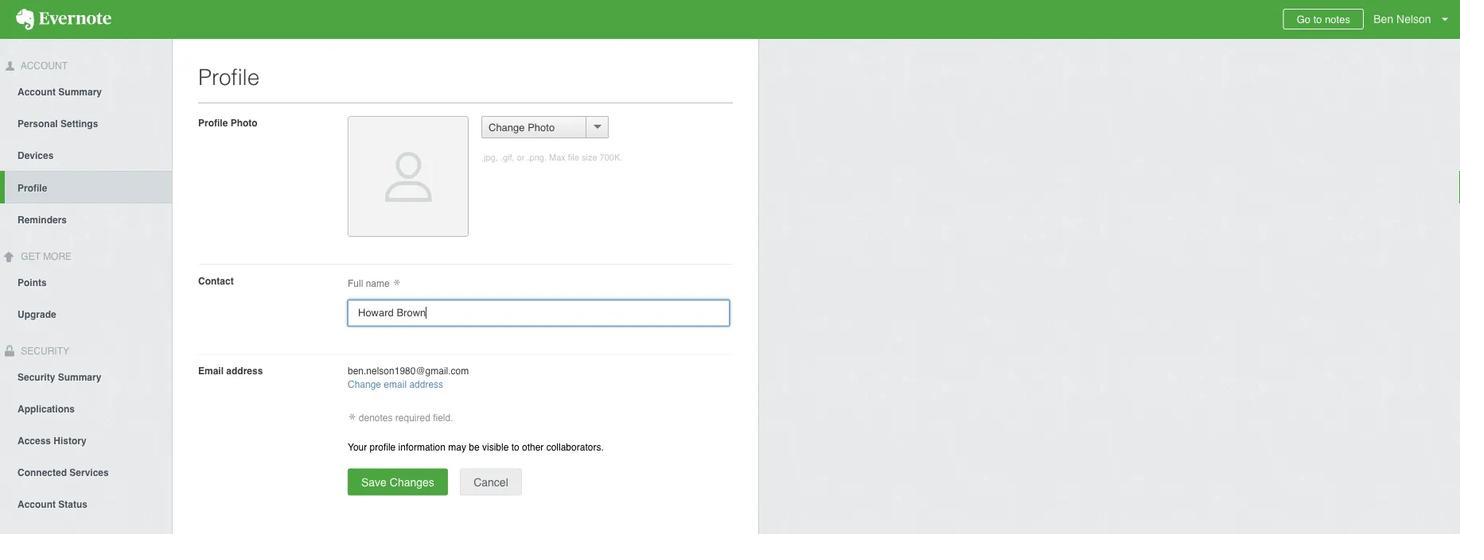 Task type: describe. For each thing, give the bounding box(es) containing it.
photo for change photo
[[528, 121, 555, 133]]

connected services link
[[0, 456, 172, 488]]

denotes required field.
[[356, 413, 453, 424]]

account summary
[[18, 87, 102, 98]]

services
[[70, 468, 109, 479]]

evernote link
[[0, 0, 127, 39]]

email address
[[198, 366, 263, 377]]

max
[[549, 153, 566, 163]]

devices
[[18, 150, 54, 161]]

account for account
[[18, 61, 68, 72]]

points
[[18, 278, 47, 289]]

go to notes
[[1297, 13, 1351, 25]]

summary for account summary
[[58, 87, 102, 98]]

points link
[[0, 266, 172, 298]]

history
[[54, 436, 87, 447]]

account for account status
[[18, 499, 56, 511]]

applications link
[[0, 393, 172, 425]]

0 horizontal spatial to
[[512, 442, 520, 453]]

email
[[384, 380, 407, 391]]

address inside ben.nelson1980@gmail.com change email address
[[409, 380, 443, 391]]

denotes
[[359, 413, 393, 424]]

reminders
[[18, 215, 67, 226]]

700k.
[[600, 153, 623, 163]]

ben nelson link
[[1370, 0, 1461, 39]]

Full name text field
[[348, 300, 730, 327]]

applications
[[18, 404, 75, 415]]

ben
[[1374, 13, 1394, 25]]

connected services
[[18, 468, 109, 479]]

email
[[198, 366, 224, 377]]

0 horizontal spatial address
[[226, 366, 263, 377]]

summary for security summary
[[58, 372, 101, 383]]

file
[[568, 153, 579, 163]]

notes
[[1326, 13, 1351, 25]]

field.
[[433, 413, 453, 424]]

other
[[522, 442, 544, 453]]

full name
[[348, 279, 392, 290]]

upgrade
[[18, 309, 56, 320]]

get more
[[18, 251, 72, 263]]

account status link
[[0, 488, 172, 520]]

settings
[[61, 118, 98, 130]]

go to notes link
[[1284, 9, 1364, 29]]

may
[[448, 442, 466, 453]]

.jpg,
[[482, 153, 498, 163]]

profile for profile photo
[[198, 117, 228, 129]]

visible
[[482, 442, 509, 453]]

profile link
[[5, 171, 172, 204]]

be
[[469, 442, 480, 453]]

1 horizontal spatial change
[[489, 121, 525, 133]]

size
[[582, 153, 597, 163]]



Task type: locate. For each thing, give the bounding box(es) containing it.
0 vertical spatial change
[[489, 121, 525, 133]]

profile for profile link
[[18, 183, 47, 194]]

summary
[[58, 87, 102, 98], [58, 372, 101, 383]]

access
[[18, 436, 51, 447]]

change photo
[[489, 121, 555, 133]]

summary up personal settings link
[[58, 87, 102, 98]]

account for account summary
[[18, 87, 56, 98]]

nelson
[[1397, 13, 1432, 25]]

.png.
[[527, 153, 547, 163]]

1 vertical spatial profile
[[198, 117, 228, 129]]

0 vertical spatial summary
[[58, 87, 102, 98]]

None submit
[[348, 469, 448, 496], [460, 469, 522, 496], [348, 469, 448, 496], [460, 469, 522, 496]]

evernote image
[[0, 9, 127, 30]]

change left email
[[348, 380, 381, 391]]

2 vertical spatial profile
[[18, 183, 47, 194]]

your profile information may be visible to other collaborators.
[[348, 442, 604, 453]]

0 vertical spatial address
[[226, 366, 263, 377]]

1 horizontal spatial address
[[409, 380, 443, 391]]

more
[[43, 251, 72, 263]]

security summary link
[[0, 361, 172, 393]]

personal settings
[[18, 118, 98, 130]]

reminders link
[[0, 204, 172, 235]]

ben.nelson1980@gmail.com
[[348, 366, 469, 377]]

0 vertical spatial account
[[18, 61, 68, 72]]

to left other
[[512, 442, 520, 453]]

address down ben.nelson1980@gmail.com
[[409, 380, 443, 391]]

security
[[18, 346, 69, 357], [18, 372, 55, 383]]

access history link
[[0, 425, 172, 456]]

1 vertical spatial security
[[18, 372, 55, 383]]

account up personal
[[18, 87, 56, 98]]

security for security
[[18, 346, 69, 357]]

change inside ben.nelson1980@gmail.com change email address
[[348, 380, 381, 391]]

security up applications
[[18, 372, 55, 383]]

0 horizontal spatial change
[[348, 380, 381, 391]]

information
[[399, 442, 446, 453]]

access history
[[18, 436, 87, 447]]

1 horizontal spatial photo
[[528, 121, 555, 133]]

account
[[18, 61, 68, 72], [18, 87, 56, 98], [18, 499, 56, 511]]

1 vertical spatial to
[[512, 442, 520, 453]]

personal settings link
[[0, 107, 172, 139]]

1 horizontal spatial to
[[1314, 13, 1323, 25]]

1 vertical spatial summary
[[58, 372, 101, 383]]

.jpg, .gif, or .png. max file size 700k.
[[482, 153, 623, 163]]

1 vertical spatial change
[[348, 380, 381, 391]]

profile photo
[[198, 117, 258, 129]]

change
[[489, 121, 525, 133], [348, 380, 381, 391]]

name
[[366, 279, 390, 290]]

address
[[226, 366, 263, 377], [409, 380, 443, 391]]

account down connected
[[18, 499, 56, 511]]

1 vertical spatial address
[[409, 380, 443, 391]]

2 vertical spatial account
[[18, 499, 56, 511]]

required
[[395, 413, 431, 424]]

collaborators.
[[547, 442, 604, 453]]

summary up applications link at the left
[[58, 372, 101, 383]]

address right email
[[226, 366, 263, 377]]

contact
[[198, 276, 234, 287]]

account status
[[18, 499, 88, 511]]

or
[[517, 153, 525, 163]]

devices link
[[0, 139, 172, 171]]

change up ".gif,"
[[489, 121, 525, 133]]

profile
[[198, 64, 260, 90], [198, 117, 228, 129], [18, 183, 47, 194]]

connected
[[18, 468, 67, 479]]

photo
[[231, 117, 258, 129], [528, 121, 555, 133]]

ben.nelson1980@gmail.com change email address
[[348, 366, 469, 391]]

personal
[[18, 118, 58, 130]]

0 vertical spatial profile
[[198, 64, 260, 90]]

status
[[58, 499, 88, 511]]

photo for profile photo
[[231, 117, 258, 129]]

0 vertical spatial security
[[18, 346, 69, 357]]

to right go
[[1314, 13, 1323, 25]]

0 horizontal spatial photo
[[231, 117, 258, 129]]

ben nelson
[[1374, 13, 1432, 25]]

upgrade link
[[0, 298, 172, 330]]

.gif,
[[501, 153, 515, 163]]

profile
[[370, 442, 396, 453]]

get
[[21, 251, 41, 263]]

security inside security summary link
[[18, 372, 55, 383]]

security summary
[[18, 372, 101, 383]]

0 vertical spatial to
[[1314, 13, 1323, 25]]

security up security summary
[[18, 346, 69, 357]]

change email address link
[[348, 380, 443, 391]]

your
[[348, 442, 367, 453]]

go
[[1297, 13, 1311, 25]]

1 vertical spatial account
[[18, 87, 56, 98]]

security for security summary
[[18, 372, 55, 383]]

account summary link
[[0, 75, 172, 107]]

to
[[1314, 13, 1323, 25], [512, 442, 520, 453]]

account up account summary
[[18, 61, 68, 72]]

full
[[348, 279, 363, 290]]



Task type: vqa. For each thing, say whether or not it's contained in the screenshot.
the name
yes



